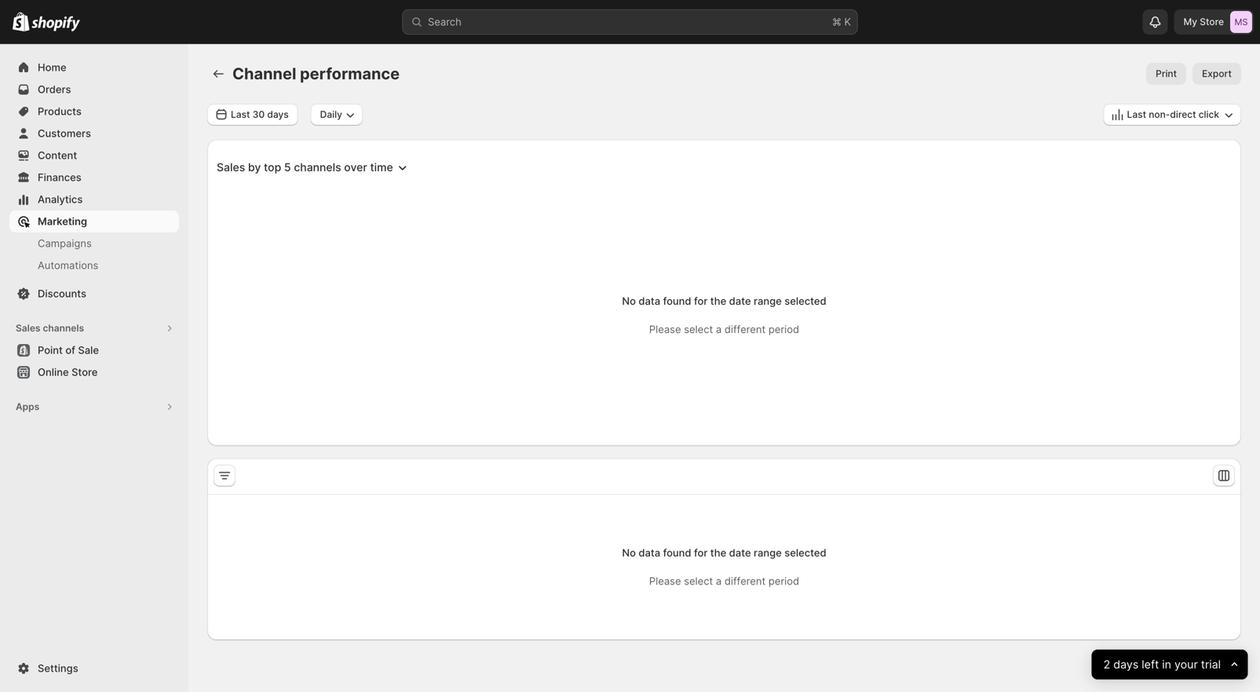 Task type: describe. For each thing, give the bounding box(es) containing it.
⌘ k
[[833, 16, 851, 28]]

1 a from the top
[[716, 323, 722, 335]]

1 range from the top
[[754, 295, 782, 307]]

2
[[1104, 658, 1111, 671]]

last non-direct click button
[[1104, 104, 1242, 126]]

left
[[1142, 658, 1159, 671]]

2 data from the top
[[639, 547, 661, 559]]

non-
[[1149, 109, 1171, 120]]

finances link
[[9, 167, 179, 189]]

channels inside sales channels button
[[43, 322, 84, 334]]

last 30 days button
[[207, 104, 298, 126]]

2 a from the top
[[716, 575, 722, 587]]

point of sale link
[[9, 339, 179, 361]]

top
[[264, 161, 281, 174]]

customers link
[[9, 123, 179, 145]]

1 the from the top
[[711, 295, 727, 307]]

daily button
[[311, 104, 363, 126]]

store for online store
[[72, 366, 98, 378]]

sale
[[78, 344, 99, 356]]

last 30 days
[[231, 109, 289, 120]]

1 vertical spatial days
[[1114, 658, 1139, 671]]

sales channels button
[[9, 317, 179, 339]]

2 days left in your trial
[[1104, 658, 1221, 671]]

channels inside sales by top 5 channels over time dropdown button
[[294, 161, 341, 174]]

of
[[65, 344, 75, 356]]

orders link
[[9, 79, 179, 101]]

2 no data found for the date range selected from the top
[[622, 547, 827, 559]]

1 please select a different period from the top
[[650, 323, 800, 335]]

1 no from the top
[[622, 295, 636, 307]]

in
[[1163, 658, 1172, 671]]

1 for from the top
[[694, 295, 708, 307]]

online
[[38, 366, 69, 378]]

apps button
[[9, 396, 179, 418]]

my store
[[1184, 16, 1225, 27]]

campaigns
[[38, 237, 92, 249]]

content
[[38, 149, 77, 161]]

time
[[370, 161, 393, 174]]

2 please select a different period from the top
[[650, 575, 800, 587]]

products
[[38, 105, 82, 117]]

1 please from the top
[[650, 323, 681, 335]]

0 vertical spatial days
[[267, 109, 289, 120]]

2 select from the top
[[684, 575, 713, 587]]

2 for from the top
[[694, 547, 708, 559]]

sales for sales channels
[[16, 322, 40, 334]]

over
[[344, 161, 367, 174]]

settings
[[38, 662, 78, 674]]

apps
[[16, 401, 39, 412]]

last for last 30 days
[[231, 109, 250, 120]]

online store link
[[9, 361, 179, 383]]

click
[[1199, 109, 1220, 120]]

2 the from the top
[[711, 547, 727, 559]]

point of sale button
[[0, 339, 189, 361]]

orders
[[38, 83, 71, 95]]

settings link
[[9, 657, 179, 679]]

finances
[[38, 171, 82, 183]]

5
[[284, 161, 291, 174]]

last for last non-direct click
[[1128, 109, 1147, 120]]

home link
[[9, 57, 179, 79]]



Task type: vqa. For each thing, say whether or not it's contained in the screenshot.
the Store in Online Store link
no



Task type: locate. For each thing, give the bounding box(es) containing it.
point
[[38, 344, 63, 356]]

my
[[1184, 16, 1198, 27]]

sales
[[217, 161, 245, 174], [16, 322, 40, 334]]

1 horizontal spatial channels
[[294, 161, 341, 174]]

customers
[[38, 127, 91, 139]]

sales for sales by top 5 channels over time
[[217, 161, 245, 174]]

store
[[1200, 16, 1225, 27], [72, 366, 98, 378]]

point of sale
[[38, 344, 99, 356]]

2 period from the top
[[769, 575, 800, 587]]

my store image
[[1231, 11, 1253, 33]]

no data found for the date range selected
[[622, 295, 827, 307], [622, 547, 827, 559]]

found
[[663, 295, 692, 307], [663, 547, 692, 559]]

1 vertical spatial range
[[754, 547, 782, 559]]

campaigns link
[[9, 233, 179, 255]]

1 horizontal spatial last
[[1128, 109, 1147, 120]]

2 days left in your trial button
[[1092, 650, 1248, 679]]

print
[[1156, 68, 1178, 79]]

channels right 5
[[294, 161, 341, 174]]

channel
[[233, 64, 296, 83]]

range
[[754, 295, 782, 307], [754, 547, 782, 559]]

sales up point at the left
[[16, 322, 40, 334]]

store right the my
[[1200, 16, 1225, 27]]

1 vertical spatial selected
[[785, 547, 827, 559]]

0 vertical spatial for
[[694, 295, 708, 307]]

last non-direct click
[[1128, 109, 1220, 120]]

0 vertical spatial no
[[622, 295, 636, 307]]

2 date from the top
[[729, 547, 751, 559]]

sales left by
[[217, 161, 245, 174]]

1 no data found for the date range selected from the top
[[622, 295, 827, 307]]

1 vertical spatial found
[[663, 547, 692, 559]]

0 vertical spatial the
[[711, 295, 727, 307]]

1 vertical spatial no
[[622, 547, 636, 559]]

0 vertical spatial no data found for the date range selected
[[622, 295, 827, 307]]

please select a different period
[[650, 323, 800, 335], [650, 575, 800, 587]]

discounts
[[38, 287, 86, 300]]

1 vertical spatial data
[[639, 547, 661, 559]]

1 last from the left
[[231, 109, 250, 120]]

analytics link
[[9, 189, 179, 211]]

analytics
[[38, 193, 83, 205]]

sales channels
[[16, 322, 84, 334]]

1 horizontal spatial sales
[[217, 161, 245, 174]]

selected
[[785, 295, 827, 307], [785, 547, 827, 559]]

days right the 30 on the top left
[[267, 109, 289, 120]]

1 vertical spatial sales
[[16, 322, 40, 334]]

days
[[267, 109, 289, 120], [1114, 658, 1139, 671]]

last left non-
[[1128, 109, 1147, 120]]

days right 2
[[1114, 658, 1139, 671]]

home
[[38, 61, 66, 73]]

1 vertical spatial date
[[729, 547, 751, 559]]

for
[[694, 295, 708, 307], [694, 547, 708, 559]]

data
[[639, 295, 661, 307], [639, 547, 661, 559]]

1 vertical spatial select
[[684, 575, 713, 587]]

discounts link
[[9, 283, 179, 305]]

1 vertical spatial for
[[694, 547, 708, 559]]

2 no from the top
[[622, 547, 636, 559]]

0 vertical spatial store
[[1200, 16, 1225, 27]]

sales inside dropdown button
[[217, 161, 245, 174]]

1 found from the top
[[663, 295, 692, 307]]

0 vertical spatial sales
[[217, 161, 245, 174]]

1 vertical spatial please
[[650, 575, 681, 587]]

2 range from the top
[[754, 547, 782, 559]]

0 horizontal spatial days
[[267, 109, 289, 120]]

0 vertical spatial please select a different period
[[650, 323, 800, 335]]

0 vertical spatial please
[[650, 323, 681, 335]]

channels
[[294, 161, 341, 174], [43, 322, 84, 334]]

shopify image
[[13, 12, 29, 31]]

trial
[[1201, 658, 1221, 671]]

1 vertical spatial period
[[769, 575, 800, 587]]

export
[[1203, 68, 1232, 79]]

store inside button
[[72, 366, 98, 378]]

export button
[[1193, 63, 1242, 85]]

automations
[[38, 259, 98, 271]]

0 horizontal spatial channels
[[43, 322, 84, 334]]

1 period from the top
[[769, 323, 800, 335]]

1 vertical spatial no data found for the date range selected
[[622, 547, 827, 559]]

0 horizontal spatial store
[[72, 366, 98, 378]]

products link
[[9, 101, 179, 123]]

0 vertical spatial a
[[716, 323, 722, 335]]

select
[[684, 323, 713, 335], [684, 575, 713, 587]]

sales by top 5 channels over time
[[217, 161, 393, 174]]

1 vertical spatial please select a different period
[[650, 575, 800, 587]]

1 data from the top
[[639, 295, 661, 307]]

shopify image
[[32, 16, 80, 32]]

k
[[845, 16, 851, 28]]

0 horizontal spatial last
[[231, 109, 250, 120]]

1 vertical spatial store
[[72, 366, 98, 378]]

1 select from the top
[[684, 323, 713, 335]]

content link
[[9, 145, 179, 167]]

⌘
[[833, 16, 842, 28]]

automations link
[[9, 255, 179, 277]]

2 please from the top
[[650, 575, 681, 587]]

performance
[[300, 64, 400, 83]]

please
[[650, 323, 681, 335], [650, 575, 681, 587]]

channels up point of sale
[[43, 322, 84, 334]]

2 found from the top
[[663, 547, 692, 559]]

a
[[716, 323, 722, 335], [716, 575, 722, 587]]

date
[[729, 295, 751, 307], [729, 547, 751, 559]]

your
[[1175, 658, 1198, 671]]

period
[[769, 323, 800, 335], [769, 575, 800, 587]]

marketing link
[[9, 211, 179, 233]]

0 vertical spatial period
[[769, 323, 800, 335]]

0 vertical spatial selected
[[785, 295, 827, 307]]

0 vertical spatial data
[[639, 295, 661, 307]]

sales inside button
[[16, 322, 40, 334]]

the
[[711, 295, 727, 307], [711, 547, 727, 559]]

0 vertical spatial range
[[754, 295, 782, 307]]

store for my store
[[1200, 16, 1225, 27]]

2 last from the left
[[1128, 109, 1147, 120]]

1 vertical spatial a
[[716, 575, 722, 587]]

search
[[428, 16, 462, 28]]

online store button
[[0, 361, 189, 383]]

1 selected from the top
[[785, 295, 827, 307]]

direct
[[1171, 109, 1197, 120]]

0 vertical spatial date
[[729, 295, 751, 307]]

0 vertical spatial different
[[725, 323, 766, 335]]

print button
[[1147, 63, 1187, 85]]

1 different from the top
[[725, 323, 766, 335]]

by
[[248, 161, 261, 174]]

0 vertical spatial select
[[684, 323, 713, 335]]

daily
[[320, 109, 342, 120]]

1 vertical spatial the
[[711, 547, 727, 559]]

last
[[231, 109, 250, 120], [1128, 109, 1147, 120]]

1 vertical spatial different
[[725, 575, 766, 587]]

no
[[622, 295, 636, 307], [622, 547, 636, 559]]

1 vertical spatial channels
[[43, 322, 84, 334]]

store down the sale
[[72, 366, 98, 378]]

channel performance
[[233, 64, 400, 83]]

different
[[725, 323, 766, 335], [725, 575, 766, 587]]

sales by top 5 channels over time button
[[207, 155, 420, 181]]

0 horizontal spatial sales
[[16, 322, 40, 334]]

last left the 30 on the top left
[[231, 109, 250, 120]]

1 horizontal spatial store
[[1200, 16, 1225, 27]]

marketing
[[38, 215, 87, 227]]

2 different from the top
[[725, 575, 766, 587]]

2 selected from the top
[[785, 547, 827, 559]]

0 vertical spatial found
[[663, 295, 692, 307]]

30
[[253, 109, 265, 120]]

0 vertical spatial channels
[[294, 161, 341, 174]]

1 horizontal spatial days
[[1114, 658, 1139, 671]]

online store
[[38, 366, 98, 378]]

1 date from the top
[[729, 295, 751, 307]]



